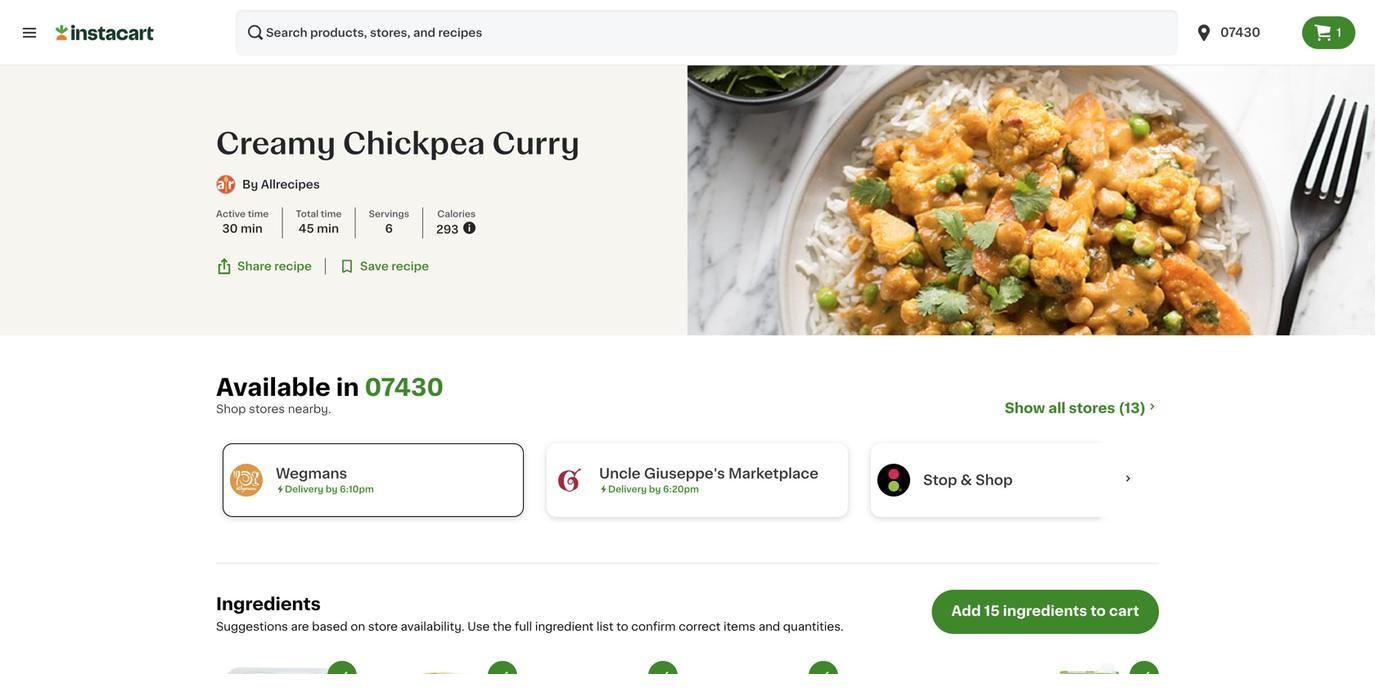Task type: describe. For each thing, give the bounding box(es) containing it.
by for wegmans
[[326, 485, 338, 494]]

1 vertical spatial to
[[617, 621, 629, 633]]

time for 45 min
[[321, 210, 342, 219]]

shop inside available in 07430 shop stores nearby.
[[216, 404, 246, 415]]

ingredient
[[535, 621, 594, 633]]

unselect item image for 1st the product group from the left
[[335, 669, 350, 675]]

&
[[961, 474, 972, 488]]

add 15 ingredients to cart button
[[932, 590, 1159, 634]]

by for uncle giuseppe's marketplace
[[649, 485, 661, 494]]

07430 button
[[365, 375, 444, 401]]

curry
[[492, 129, 580, 158]]

cart
[[1109, 605, 1140, 619]]

share recipe button
[[216, 258, 312, 275]]

save recipe button
[[339, 258, 429, 275]]

nearby.
[[288, 404, 331, 415]]

uncle
[[599, 467, 641, 481]]

allrecipes
[[261, 179, 320, 190]]

recipe for save recipe
[[392, 261, 429, 272]]

by allrecipes
[[242, 179, 320, 190]]

the
[[493, 621, 512, 633]]

6
[[385, 223, 393, 235]]

available
[[216, 376, 331, 400]]

min for 45 min
[[317, 223, 339, 235]]

1 vertical spatial shop
[[976, 474, 1013, 488]]

delivery for uncle giuseppe's marketplace
[[608, 485, 647, 494]]

min for 30 min
[[241, 223, 263, 235]]

all
[[1049, 402, 1066, 415]]

items
[[724, 621, 756, 633]]

total
[[296, 210, 319, 219]]

total time 45 min
[[296, 210, 342, 235]]

save recipe
[[360, 261, 429, 272]]

suggestions are based on store availability. use the full ingredient list to confirm correct items and quantities.
[[216, 621, 844, 633]]

quantities.
[[783, 621, 844, 633]]

giuseppe's
[[644, 467, 725, 481]]

2 unselect item image from the left
[[816, 669, 831, 675]]

6:10pm
[[340, 485, 374, 494]]

based
[[312, 621, 348, 633]]

time for 30 min
[[248, 210, 269, 219]]

store
[[368, 621, 398, 633]]

stop & shop
[[923, 474, 1013, 488]]

correct
[[679, 621, 721, 633]]

3 product group from the left
[[537, 661, 678, 675]]

recipe for share recipe
[[274, 261, 312, 272]]

instacart logo image
[[56, 23, 154, 43]]

2 product group from the left
[[377, 661, 517, 675]]

07430 button
[[1194, 10, 1293, 56]]

in
[[336, 376, 359, 400]]

stop & shop image
[[878, 464, 910, 497]]

available in 07430 shop stores nearby.
[[216, 376, 444, 415]]

active time 30 min
[[216, 210, 269, 235]]

stop & shop link
[[865, 437, 1179, 524]]

wegmans image
[[230, 464, 263, 497]]

to inside add 15 ingredients to cart button
[[1091, 605, 1106, 619]]

1
[[1337, 27, 1342, 38]]

07430 button
[[1185, 10, 1302, 56]]

marketplace
[[729, 467, 819, 481]]

1 unselect item image from the left
[[656, 669, 670, 675]]

delivery by 6:20pm
[[608, 485, 699, 494]]

full
[[515, 621, 532, 633]]

stores inside button
[[1069, 402, 1115, 415]]

add
[[952, 605, 981, 619]]

chickpea
[[343, 129, 485, 158]]



Task type: vqa. For each thing, say whether or not it's contained in the screenshot.
'FREE'
no



Task type: locate. For each thing, give the bounding box(es) containing it.
1 horizontal spatial shop
[[976, 474, 1013, 488]]

recipe right save
[[392, 261, 429, 272]]

0 horizontal spatial 07430
[[365, 376, 444, 400]]

to
[[1091, 605, 1106, 619], [617, 621, 629, 633]]

None search field
[[236, 10, 1178, 56]]

min right 45
[[317, 223, 339, 235]]

creamy chickpea curry image
[[688, 65, 1375, 336]]

servings
[[369, 210, 409, 219]]

min
[[241, 223, 263, 235], [317, 223, 339, 235]]

min inside active time 30 min
[[241, 223, 263, 235]]

min inside total time 45 min
[[317, 223, 339, 235]]

time right total
[[321, 210, 342, 219]]

share recipe
[[237, 261, 312, 272]]

product group down list
[[537, 661, 678, 675]]

product group down and at the right bottom
[[698, 661, 838, 675]]

1 horizontal spatial to
[[1091, 605, 1106, 619]]

recipe
[[274, 261, 312, 272], [392, 261, 429, 272]]

unselect item image down confirm
[[656, 669, 670, 675]]

1 horizontal spatial time
[[321, 210, 342, 219]]

unselect item image
[[656, 669, 670, 675], [816, 669, 831, 675]]

creamy
[[216, 129, 336, 158]]

2 recipe from the left
[[392, 261, 429, 272]]

0 horizontal spatial min
[[241, 223, 263, 235]]

share
[[237, 261, 272, 272]]

product group down are
[[216, 661, 357, 675]]

2 unselect item image from the left
[[495, 669, 510, 675]]

2 min from the left
[[317, 223, 339, 235]]

0 horizontal spatial delivery
[[285, 485, 324, 494]]

delivery down wegmans
[[285, 485, 324, 494]]

0 horizontal spatial recipe
[[274, 261, 312, 272]]

unselect item image for 4th the product group from the right
[[495, 669, 510, 675]]

shop down available
[[216, 404, 246, 415]]

1 delivery from the left
[[285, 485, 324, 494]]

delivery down uncle
[[608, 485, 647, 494]]

(13)
[[1119, 402, 1146, 415]]

45
[[299, 223, 314, 235]]

product group down cart
[[1018, 661, 1159, 675]]

1 horizontal spatial recipe
[[392, 261, 429, 272]]

1 time from the left
[[248, 210, 269, 219]]

product group down availability.
[[377, 661, 517, 675]]

07430 inside popup button
[[1221, 27, 1261, 38]]

6:20pm
[[663, 485, 699, 494]]

1 recipe from the left
[[274, 261, 312, 272]]

confirm
[[631, 621, 676, 633]]

2 delivery from the left
[[608, 485, 647, 494]]

stores inside available in 07430 shop stores nearby.
[[249, 404, 285, 415]]

0 horizontal spatial shop
[[216, 404, 246, 415]]

1 horizontal spatial unselect item image
[[495, 669, 510, 675]]

on
[[351, 621, 365, 633]]

30
[[222, 223, 238, 235]]

time
[[248, 210, 269, 219], [321, 210, 342, 219]]

shop right &
[[976, 474, 1013, 488]]

unselect item image for fifth the product group from the left
[[1137, 669, 1152, 675]]

delivery
[[285, 485, 324, 494], [608, 485, 647, 494]]

2 horizontal spatial unselect item image
[[1137, 669, 1152, 675]]

save
[[360, 261, 389, 272]]

07430 inside available in 07430 shop stores nearby.
[[365, 376, 444, 400]]

show
[[1005, 402, 1045, 415]]

to right list
[[617, 621, 629, 633]]

are
[[291, 621, 309, 633]]

time right active
[[248, 210, 269, 219]]

1 by from the left
[[326, 485, 338, 494]]

0 horizontal spatial unselect item image
[[656, 669, 670, 675]]

add 15 ingredients to cart
[[952, 605, 1140, 619]]

1 button
[[1302, 16, 1356, 49]]

1 horizontal spatial 07430
[[1221, 27, 1261, 38]]

unselect item image down the quantities.
[[816, 669, 831, 675]]

stores
[[1069, 402, 1115, 415], [249, 404, 285, 415]]

by left 6:10pm
[[326, 485, 338, 494]]

1 horizontal spatial delivery
[[608, 485, 647, 494]]

unselect item image down cart
[[1137, 669, 1152, 675]]

0 vertical spatial shop
[[216, 404, 246, 415]]

1 horizontal spatial min
[[317, 223, 339, 235]]

1 product group from the left
[[216, 661, 357, 675]]

2 by from the left
[[649, 485, 661, 494]]

3 unselect item image from the left
[[1137, 669, 1152, 675]]

unselect item image down based
[[335, 669, 350, 675]]

1 vertical spatial 07430
[[365, 376, 444, 400]]

0 horizontal spatial stores
[[249, 404, 285, 415]]

0 horizontal spatial unselect item image
[[335, 669, 350, 675]]

stores down available
[[249, 404, 285, 415]]

wegmans
[[276, 467, 347, 481]]

1 horizontal spatial stores
[[1069, 402, 1115, 415]]

product group
[[216, 661, 357, 675], [377, 661, 517, 675], [537, 661, 678, 675], [698, 661, 838, 675], [1018, 661, 1159, 675]]

to left cart
[[1091, 605, 1106, 619]]

uncle giuseppe's marketplace image
[[553, 464, 586, 497]]

Search field
[[236, 10, 1178, 56]]

07430
[[1221, 27, 1261, 38], [365, 376, 444, 400]]

min right 30
[[241, 223, 263, 235]]

0 horizontal spatial by
[[326, 485, 338, 494]]

by
[[242, 179, 258, 190]]

list
[[597, 621, 614, 633]]

uncle giuseppe's marketplace
[[599, 467, 819, 481]]

calories
[[437, 210, 476, 219]]

0 horizontal spatial to
[[617, 621, 629, 633]]

15
[[984, 605, 1000, 619]]

stop
[[923, 474, 957, 488]]

unselect item image down the the
[[495, 669, 510, 675]]

stores right all
[[1069, 402, 1115, 415]]

by
[[326, 485, 338, 494], [649, 485, 661, 494]]

1 unselect item image from the left
[[335, 669, 350, 675]]

1 min from the left
[[241, 223, 263, 235]]

5 product group from the left
[[1018, 661, 1159, 675]]

0 vertical spatial 07430
[[1221, 27, 1261, 38]]

0 vertical spatial to
[[1091, 605, 1106, 619]]

show all stores (13)
[[1005, 402, 1146, 415]]

time inside active time 30 min
[[248, 210, 269, 219]]

and
[[759, 621, 780, 633]]

recipe right share
[[274, 261, 312, 272]]

by left 6:20pm
[[649, 485, 661, 494]]

servings 6
[[369, 210, 409, 235]]

suggestions
[[216, 621, 288, 633]]

0 horizontal spatial time
[[248, 210, 269, 219]]

1 horizontal spatial by
[[649, 485, 661, 494]]

show all stores (13) button
[[1005, 400, 1159, 418]]

time inside total time 45 min
[[321, 210, 342, 219]]

1 horizontal spatial unselect item image
[[816, 669, 831, 675]]

creamy chickpea curry
[[216, 129, 580, 158]]

unselect item image
[[335, 669, 350, 675], [495, 669, 510, 675], [1137, 669, 1152, 675]]

4 product group from the left
[[698, 661, 838, 675]]

active
[[216, 210, 246, 219]]

use
[[468, 621, 490, 633]]

2 time from the left
[[321, 210, 342, 219]]

delivery by 6:10pm
[[285, 485, 374, 494]]

availability.
[[401, 621, 465, 633]]

shop
[[216, 404, 246, 415], [976, 474, 1013, 488]]

293
[[436, 224, 459, 235]]

delivery for wegmans
[[285, 485, 324, 494]]

ingredients
[[1003, 605, 1087, 619]]



